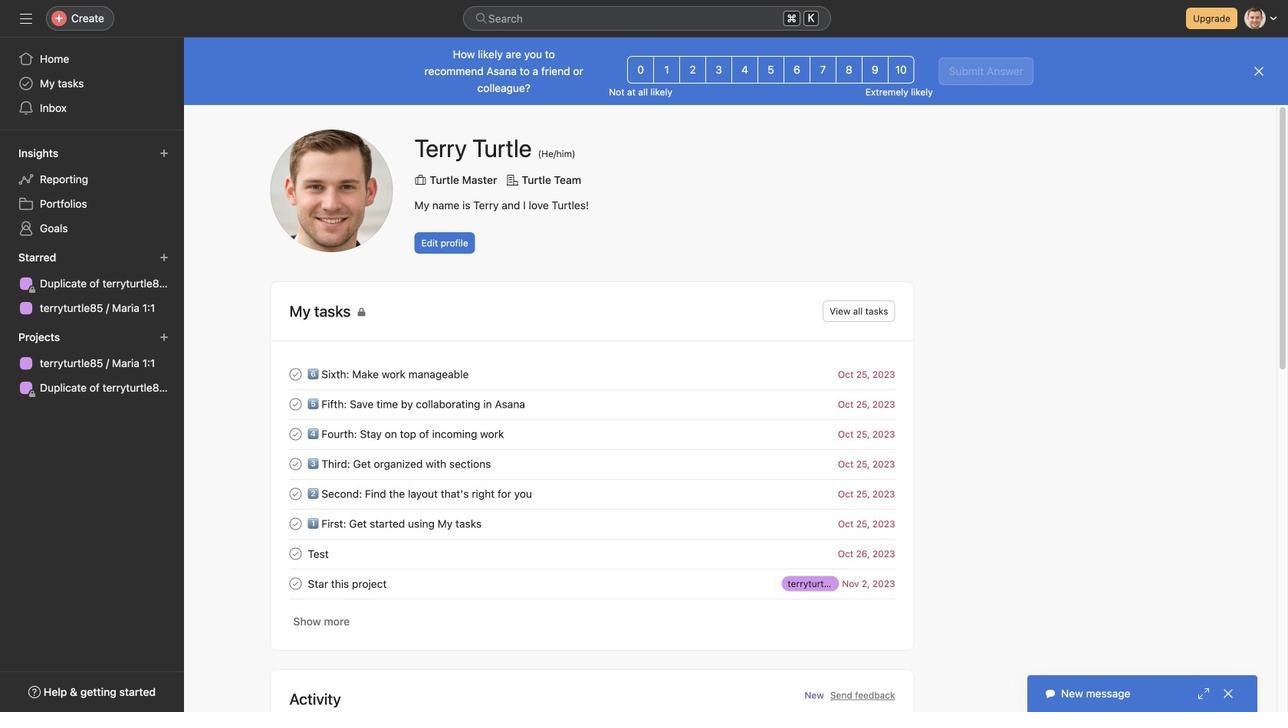 Task type: vqa. For each thing, say whether or not it's contained in the screenshot.
ATTACHMENTS: ADD A FILE TO THIS TASK, image
no



Task type: locate. For each thing, give the bounding box(es) containing it.
1 mark complete image from the top
[[287, 515, 305, 534]]

1 mark complete checkbox from the top
[[287, 395, 305, 414]]

upload new photo image
[[270, 130, 393, 252]]

5 list item from the top
[[271, 479, 914, 509]]

1 vertical spatial mark complete image
[[287, 575, 305, 593]]

Mark complete checkbox
[[287, 366, 305, 384], [287, 455, 305, 474], [287, 515, 305, 534], [287, 545, 305, 563], [287, 575, 305, 593]]

2 mark complete image from the top
[[287, 575, 305, 593]]

2 mark complete image from the top
[[287, 395, 305, 414]]

0 vertical spatial mark complete checkbox
[[287, 395, 305, 414]]

4 list item from the top
[[271, 450, 914, 479]]

3 mark complete checkbox from the top
[[287, 485, 305, 504]]

mark complete image
[[287, 366, 305, 384], [287, 395, 305, 414], [287, 425, 305, 444], [287, 455, 305, 474], [287, 485, 305, 504], [287, 545, 305, 563]]

Mark complete checkbox
[[287, 395, 305, 414], [287, 425, 305, 444], [287, 485, 305, 504]]

4 mark complete image from the top
[[287, 455, 305, 474]]

2 list item from the top
[[271, 390, 914, 420]]

6 list item from the top
[[271, 509, 914, 539]]

5 mark complete checkbox from the top
[[287, 575, 305, 593]]

1 mark complete image from the top
[[287, 366, 305, 384]]

projects element
[[0, 324, 184, 403]]

list item
[[271, 360, 914, 390], [271, 390, 914, 420], [271, 420, 914, 450], [271, 450, 914, 479], [271, 479, 914, 509], [271, 509, 914, 539], [271, 539, 914, 569], [271, 569, 914, 599]]

hide sidebar image
[[20, 12, 32, 25]]

add items to starred image
[[160, 253, 169, 262]]

1 vertical spatial mark complete checkbox
[[287, 425, 305, 444]]

5 mark complete image from the top
[[287, 485, 305, 504]]

new project or portfolio image
[[160, 333, 169, 342]]

option group
[[628, 56, 915, 84]]

None field
[[463, 6, 832, 31]]

mark complete image
[[287, 515, 305, 534], [287, 575, 305, 593]]

global element
[[0, 38, 184, 130]]

7 list item from the top
[[271, 539, 914, 569]]

2 vertical spatial mark complete checkbox
[[287, 485, 305, 504]]

6 mark complete image from the top
[[287, 545, 305, 563]]

4 mark complete checkbox from the top
[[287, 545, 305, 563]]

None radio
[[628, 56, 654, 84], [680, 56, 707, 84], [706, 56, 733, 84], [732, 56, 759, 84], [758, 56, 785, 84], [888, 56, 915, 84], [628, 56, 654, 84], [680, 56, 707, 84], [706, 56, 733, 84], [732, 56, 759, 84], [758, 56, 785, 84], [888, 56, 915, 84]]

None radio
[[654, 56, 681, 84], [784, 56, 811, 84], [810, 56, 837, 84], [836, 56, 863, 84], [862, 56, 889, 84], [654, 56, 681, 84], [784, 56, 811, 84], [810, 56, 837, 84], [836, 56, 863, 84], [862, 56, 889, 84]]

1 mark complete checkbox from the top
[[287, 366, 305, 384]]

2 mark complete checkbox from the top
[[287, 455, 305, 474]]

dismiss image
[[1253, 65, 1266, 77]]

3 mark complete image from the top
[[287, 425, 305, 444]]

0 vertical spatial mark complete image
[[287, 515, 305, 534]]

new insights image
[[160, 149, 169, 158]]

close image
[[1223, 688, 1235, 700]]



Task type: describe. For each thing, give the bounding box(es) containing it.
starred element
[[0, 244, 184, 324]]

expand new message image
[[1198, 688, 1210, 700]]

2 mark complete checkbox from the top
[[287, 425, 305, 444]]

3 list item from the top
[[271, 420, 914, 450]]

3 mark complete checkbox from the top
[[287, 515, 305, 534]]

insights element
[[0, 140, 184, 244]]

Search tasks, projects, and more text field
[[463, 6, 832, 31]]

8 list item from the top
[[271, 569, 914, 599]]

1 list item from the top
[[271, 360, 914, 390]]



